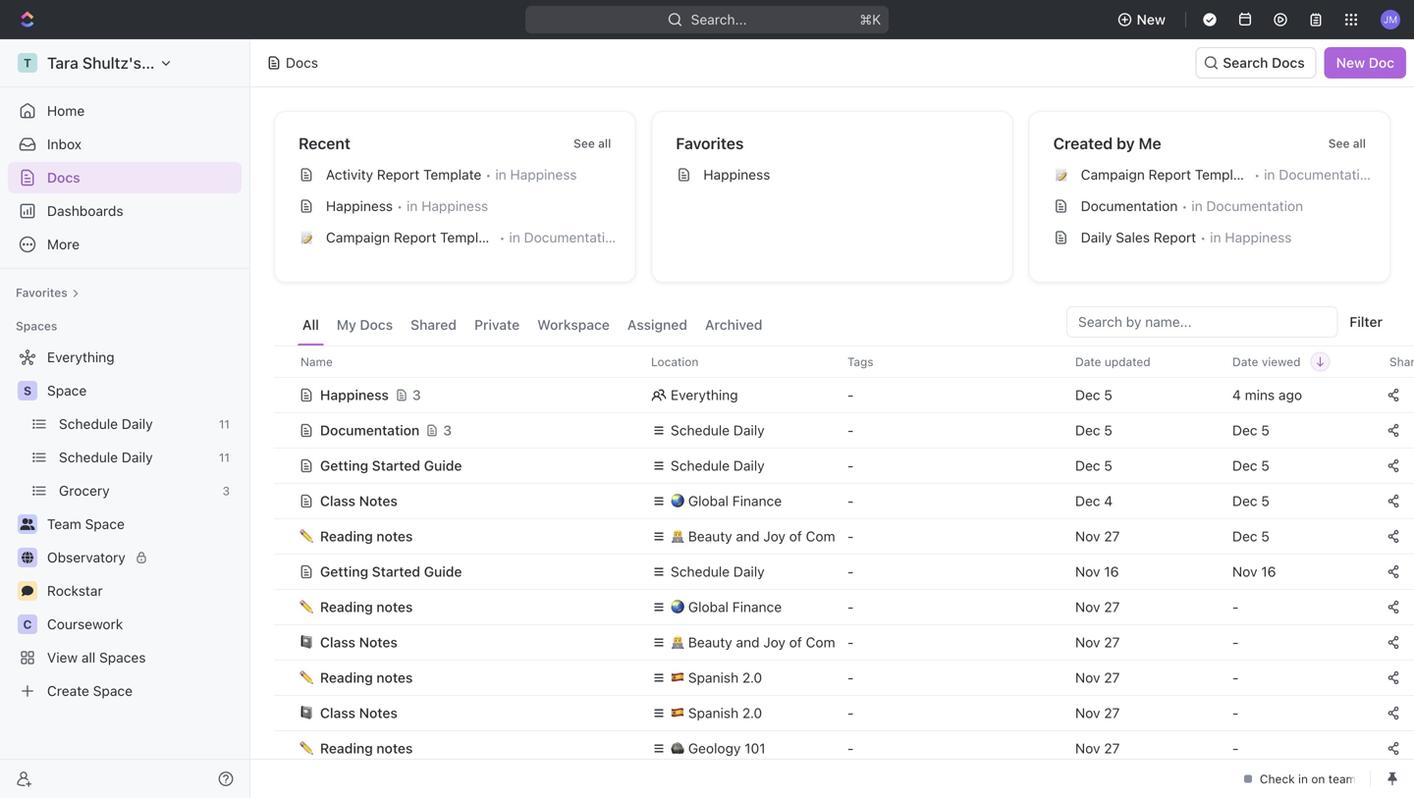 Task type: vqa. For each thing, say whether or not it's contained in the screenshot.


Task type: locate. For each thing, give the bounding box(es) containing it.
shar
[[1390, 355, 1414, 369]]

1 vertical spatial class
[[320, 635, 356, 651]]

workspace button
[[533, 306, 615, 346]]

created by me
[[1054, 134, 1162, 153]]

spaces up create space link
[[99, 650, 146, 666]]

1 vertical spatial class notes button
[[299, 625, 628, 661]]

1 getting started guide button from the top
[[299, 448, 628, 484]]

shared
[[411, 317, 457, 333]]

0 horizontal spatial see all
[[574, 137, 611, 150]]

1 vertical spatial schedule daily link
[[59, 442, 211, 473]]

1 getting started guide from the top
[[320, 458, 462, 474]]

documentation
[[1279, 166, 1376, 183], [1081, 198, 1178, 214], [1207, 198, 1304, 214], [524, 229, 621, 246], [320, 422, 420, 439]]

1 vertical spatial 🇪🇸
[[671, 705, 685, 721]]

4 reading notes button from the top
[[299, 731, 628, 767]]

2 horizontal spatial 3
[[443, 422, 452, 439]]

0 horizontal spatial workspace
[[145, 54, 227, 72]]

1 👨‍💻 from the top
[[671, 528, 685, 545]]

reading notes button for 👨‍💻 beauty and joy of computing
[[299, 519, 628, 554]]

report down the me at the right top of page
[[1149, 166, 1191, 183]]

getting started guide
[[320, 458, 462, 474], [320, 564, 462, 580]]

1 class from the top
[[320, 493, 356, 509]]

date viewed
[[1233, 355, 1301, 369]]

2 vertical spatial class notes
[[320, 705, 398, 721]]

campaign
[[1081, 166, 1145, 183], [326, 229, 390, 246]]

1 see from the left
[[574, 137, 595, 150]]

0 vertical spatial getting
[[320, 458, 368, 474]]

1 of from the top
[[789, 528, 802, 545]]

12 row from the top
[[274, 731, 1414, 767]]

my docs button
[[332, 306, 398, 346]]

nov for 3rd row from the bottom of the page
[[1076, 670, 1101, 686]]

0 vertical spatial campaign report template • in documentation
[[1081, 166, 1376, 183]]

class notes for 🌏
[[320, 493, 398, 509]]

1 computing from the top
[[806, 528, 876, 545]]

1 vertical spatial of
[[789, 635, 802, 651]]

see all
[[574, 137, 611, 150], [1329, 137, 1366, 150]]

2.0
[[742, 670, 762, 686], [742, 705, 762, 721]]

3 notes from the top
[[377, 670, 413, 686]]

📝
[[1055, 167, 1068, 182], [300, 230, 313, 245]]

and for reading notes
[[736, 528, 760, 545]]

notes for 🌏 global finance
[[377, 599, 413, 615]]

schedule daily
[[59, 416, 153, 432], [671, 422, 765, 439], [59, 449, 153, 466], [671, 458, 765, 474], [671, 564, 765, 580]]

2 reading notes button from the top
[[299, 590, 628, 625]]

filter
[[1350, 314, 1383, 330]]

new inside new button
[[1137, 11, 1166, 28]]

getting started guide button for dec
[[299, 448, 628, 484]]

nov for 5th row from the bottom of the page
[[1076, 599, 1101, 615]]

0 vertical spatial 👨‍💻 beauty and joy of computing
[[671, 528, 876, 545]]

2 vertical spatial notes
[[359, 705, 398, 721]]

1 horizontal spatial date
[[1233, 355, 1259, 369]]

and
[[736, 528, 760, 545], [736, 635, 760, 651]]

class for 👨‍💻 beauty and joy of computing
[[320, 635, 356, 651]]

3 class notes button from the top
[[299, 696, 628, 731]]

2 spanish from the top
[[688, 705, 739, 721]]

activity report template • in happiness
[[326, 166, 577, 183]]

date left viewed
[[1233, 355, 1259, 369]]

date
[[1076, 355, 1102, 369], [1233, 355, 1259, 369]]

2 computing from the top
[[806, 635, 876, 651]]

4 row from the top
[[274, 448, 1414, 484]]

computing
[[806, 528, 876, 545], [806, 635, 876, 651]]

started
[[372, 458, 420, 474], [372, 564, 420, 580]]

2 getting from the top
[[320, 564, 368, 580]]

2 row from the top
[[274, 376, 1414, 415]]

🇪🇸 for class notes
[[671, 705, 685, 721]]

1 date from the left
[[1076, 355, 1102, 369]]

2 class notes button from the top
[[299, 625, 628, 661]]

1 nov 27 from the top
[[1076, 528, 1120, 545]]

0 vertical spatial space
[[47, 383, 87, 399]]

1 vertical spatial 🇪🇸 spanish 2.0
[[671, 705, 762, 721]]

1 class notes from the top
[[320, 493, 398, 509]]

0 vertical spatial workspace
[[145, 54, 227, 72]]

1 class notes button from the top
[[299, 484, 628, 519]]

2 started from the top
[[372, 564, 420, 580]]

dec 4
[[1076, 493, 1113, 509]]

computing for dec 5
[[806, 528, 876, 545]]

1 beauty from the top
[[688, 528, 732, 545]]

joy for notes
[[763, 635, 786, 651]]

0 vertical spatial 3
[[412, 387, 421, 403]]

everything down location
[[671, 387, 738, 403]]

docs right my
[[360, 317, 393, 333]]

date for date viewed
[[1233, 355, 1259, 369]]

1 vertical spatial 11
[[219, 451, 230, 465]]

template for created by me
[[1195, 166, 1253, 183]]

schedule
[[59, 416, 118, 432], [671, 422, 730, 439], [59, 449, 118, 466], [671, 458, 730, 474], [671, 564, 730, 580]]

see for created by me
[[1329, 137, 1350, 150]]

1 vertical spatial 3
[[443, 422, 452, 439]]

2 reading notes from the top
[[320, 599, 413, 615]]

ago
[[1279, 387, 1303, 403]]

0 vertical spatial notes
[[359, 493, 398, 509]]

0 vertical spatial 👨‍💻
[[671, 528, 685, 545]]

workspace right private at the top left
[[537, 317, 610, 333]]

4 mins ago
[[1233, 387, 1303, 403]]

daily sales report • in happiness
[[1081, 229, 1292, 246]]

0 vertical spatial guide
[[424, 458, 462, 474]]

0 horizontal spatial all
[[81, 650, 96, 666]]

new
[[1137, 11, 1166, 28], [1337, 55, 1365, 71]]

5
[[1104, 387, 1113, 403], [1104, 422, 1113, 439], [1262, 422, 1270, 439], [1104, 458, 1113, 474], [1262, 458, 1270, 474], [1262, 493, 1270, 509], [1262, 528, 1270, 545]]

0 vertical spatial campaign
[[1081, 166, 1145, 183]]

1 guide from the top
[[424, 458, 462, 474]]

0 vertical spatial 🇪🇸
[[671, 670, 685, 686]]

1 vertical spatial getting started guide button
[[299, 554, 628, 590]]

2 16 from the left
[[1262, 564, 1276, 580]]

home link
[[8, 95, 242, 127]]

2 beauty from the top
[[688, 635, 732, 651]]

1 horizontal spatial see all
[[1329, 137, 1366, 150]]

spanish
[[688, 670, 739, 686], [688, 705, 739, 721]]

0 horizontal spatial new
[[1137, 11, 1166, 28]]

joy for notes
[[763, 528, 786, 545]]

2 vertical spatial 3
[[222, 484, 230, 498]]

reading notes
[[320, 528, 413, 545], [320, 599, 413, 615], [320, 670, 413, 686], [320, 741, 413, 757]]

1 horizontal spatial see
[[1329, 137, 1350, 150]]

computing for -
[[806, 635, 876, 651]]

1 finance from the top
[[733, 493, 782, 509]]

class notes button for 🌏 global finance
[[299, 484, 628, 519]]

space right s
[[47, 383, 87, 399]]

1 and from the top
[[736, 528, 760, 545]]

1 vertical spatial started
[[372, 564, 420, 580]]

reading notes button for 🇪🇸 spanish 2.0
[[299, 661, 628, 696]]

1 reading notes button from the top
[[299, 519, 628, 554]]

shared button
[[406, 306, 462, 346]]

1 horizontal spatial workspace
[[537, 317, 610, 333]]

1 horizontal spatial all
[[598, 137, 611, 150]]

filter button
[[1342, 306, 1391, 338]]

dec 5
[[1076, 387, 1113, 403], [1076, 422, 1113, 439], [1233, 422, 1270, 439], [1076, 458, 1113, 474], [1233, 458, 1270, 474], [1233, 493, 1270, 509], [1233, 528, 1270, 545]]

row containing happiness
[[274, 376, 1414, 415]]

Search by name... text field
[[1079, 307, 1326, 337]]

coursework, , element
[[18, 615, 37, 635]]

class for 🌏 global finance
[[320, 493, 356, 509]]

1 vertical spatial 2.0
[[742, 705, 762, 721]]

class notes button
[[299, 484, 628, 519], [299, 625, 628, 661], [299, 696, 628, 731]]

favorites inside button
[[16, 286, 68, 300]]

1 notes from the top
[[377, 528, 413, 545]]

1 getting from the top
[[320, 458, 368, 474]]

2 vertical spatial space
[[93, 683, 133, 699]]

table
[[274, 346, 1414, 799]]

🇪🇸 spanish 2.0 for class notes
[[671, 705, 762, 721]]

1 started from the top
[[372, 458, 420, 474]]

all
[[598, 137, 611, 150], [1353, 137, 1366, 150], [81, 650, 96, 666]]

template
[[423, 166, 482, 183], [1195, 166, 1253, 183], [440, 229, 498, 246]]

1 vertical spatial computing
[[806, 635, 876, 651]]

docs down inbox
[[47, 169, 80, 186]]

0 horizontal spatial 3
[[222, 484, 230, 498]]

in
[[495, 166, 507, 183], [1264, 166, 1275, 183], [407, 198, 418, 214], [1192, 198, 1203, 214], [509, 229, 520, 246], [1210, 229, 1221, 246]]

5 nov 27 from the top
[[1076, 705, 1120, 721]]

schedule daily link
[[59, 409, 211, 440], [59, 442, 211, 473]]

0 vertical spatial class
[[320, 493, 356, 509]]

viewed
[[1262, 355, 1301, 369]]

3 row from the top
[[274, 411, 1414, 450]]

1 vertical spatial class notes
[[320, 635, 398, 651]]

1 🌏 from the top
[[671, 493, 685, 509]]

archived button
[[700, 306, 768, 346]]

class notes for 🇪🇸
[[320, 705, 398, 721]]

reading for 🇪🇸 spanish 2.0
[[320, 670, 373, 686]]

of for notes
[[789, 635, 802, 651]]

27
[[1104, 528, 1120, 545], [1104, 599, 1120, 615], [1104, 635, 1120, 651], [1104, 670, 1120, 686], [1104, 705, 1120, 721], [1104, 741, 1120, 757]]

0 vertical spatial started
[[372, 458, 420, 474]]

27 for reading notes "button" for 🪨 geology 101
[[1104, 741, 1120, 757]]

tab list containing all
[[298, 306, 768, 346]]

4 27 from the top
[[1104, 670, 1120, 686]]

2 global from the top
[[688, 599, 729, 615]]

👨‍💻 for class notes
[[671, 635, 685, 651]]

0 horizontal spatial see
[[574, 137, 595, 150]]

date inside button
[[1233, 355, 1259, 369]]

0 horizontal spatial date
[[1076, 355, 1102, 369]]

campaign down happiness • in happiness
[[326, 229, 390, 246]]

11
[[219, 417, 230, 431], [219, 451, 230, 465]]

search docs button
[[1196, 47, 1317, 79]]

0 horizontal spatial see all button
[[566, 132, 619, 155]]

docs inside sidebar navigation
[[47, 169, 80, 186]]

1 vertical spatial 📝
[[300, 230, 313, 245]]

1 vertical spatial and
[[736, 635, 760, 651]]

2 finance from the top
[[733, 599, 782, 615]]

1 🇪🇸 from the top
[[671, 670, 685, 686]]

0 vertical spatial beauty
[[688, 528, 732, 545]]

tara
[[47, 54, 78, 72]]

happiness
[[510, 166, 577, 183], [704, 166, 770, 183], [326, 198, 393, 214], [422, 198, 488, 214], [1225, 229, 1292, 246], [320, 387, 389, 403]]

beauty for class notes
[[688, 635, 732, 651]]

0 vertical spatial favorites
[[676, 134, 744, 153]]

workspace
[[145, 54, 227, 72], [537, 317, 610, 333]]

1 horizontal spatial campaign report template • in documentation
[[1081, 166, 1376, 183]]

of
[[789, 528, 802, 545], [789, 635, 802, 651]]

everything up space link
[[47, 349, 115, 365]]

7 row from the top
[[274, 554, 1414, 590]]

docs link
[[8, 162, 242, 194]]

daily
[[1081, 229, 1112, 246], [122, 416, 153, 432], [734, 422, 765, 439], [122, 449, 153, 466], [734, 458, 765, 474], [734, 564, 765, 580]]

dashboards link
[[8, 195, 242, 227]]

see all button for created by me
[[1321, 132, 1374, 155]]

👨‍💻 beauty and joy of computing
[[671, 528, 876, 545], [671, 635, 876, 651]]

tab list
[[298, 306, 768, 346]]

1 horizontal spatial spaces
[[99, 650, 146, 666]]

2 reading from the top
[[320, 599, 373, 615]]

0 horizontal spatial favorites
[[16, 286, 68, 300]]

2 see all from the left
[[1329, 137, 1366, 150]]

private button
[[470, 306, 525, 346]]

getting for dec 5
[[320, 458, 368, 474]]

0 vertical spatial joy
[[763, 528, 786, 545]]

all for recent
[[598, 137, 611, 150]]

report
[[377, 166, 420, 183], [1149, 166, 1191, 183], [394, 229, 436, 246], [1154, 229, 1197, 246]]

date viewed button
[[1221, 347, 1330, 377]]

assigned
[[628, 317, 687, 333]]

4 reading notes from the top
[[320, 741, 413, 757]]

2 joy from the top
[[763, 635, 786, 651]]

1 row from the top
[[274, 346, 1414, 378]]

date inside 'button'
[[1076, 355, 1102, 369]]

created
[[1054, 134, 1113, 153]]

started for dec
[[372, 458, 420, 474]]

1 horizontal spatial nov 16
[[1233, 564, 1276, 580]]

see all button
[[566, 132, 619, 155], [1321, 132, 1374, 155]]

space
[[47, 383, 87, 399], [85, 516, 125, 532], [93, 683, 133, 699]]

home
[[47, 103, 85, 119]]

📝 down created
[[1055, 167, 1068, 182]]

spaces down favorites button
[[16, 319, 57, 333]]

row
[[274, 346, 1414, 378], [274, 376, 1414, 415], [274, 411, 1414, 450], [274, 448, 1414, 484], [274, 483, 1414, 519], [274, 519, 1414, 554], [274, 554, 1414, 590], [274, 589, 1414, 625], [274, 625, 1414, 661], [274, 660, 1414, 696], [274, 695, 1414, 731], [274, 731, 1414, 767]]

grocery link
[[59, 475, 215, 507]]

see for recent
[[574, 137, 595, 150]]

1 vertical spatial 👨‍💻 beauty and joy of computing
[[671, 635, 876, 651]]

more
[[47, 236, 80, 252]]

0 vertical spatial 🌏
[[671, 493, 685, 509]]

report down the documentation • in documentation
[[1154, 229, 1197, 246]]

1 vertical spatial getting
[[320, 564, 368, 580]]

👨‍💻 beauty and joy of computing for reading notes
[[671, 528, 876, 545]]

reading notes button
[[299, 519, 628, 554], [299, 590, 628, 625], [299, 661, 628, 696], [299, 731, 628, 767]]

date left updated
[[1076, 355, 1102, 369]]

2 see from the left
[[1329, 137, 1350, 150]]

0 vertical spatial global
[[688, 493, 729, 509]]

global
[[688, 493, 729, 509], [688, 599, 729, 615]]

1 reading notes from the top
[[320, 528, 413, 545]]

3 class notes from the top
[[320, 705, 398, 721]]

template for recent
[[423, 166, 482, 183]]

schedule daily link up grocery link
[[59, 442, 211, 473]]

2 🌏 from the top
[[671, 599, 685, 615]]

spanish for class notes
[[688, 705, 739, 721]]

campaign down created by me at the top right
[[1081, 166, 1145, 183]]

row containing name
[[274, 346, 1414, 378]]

1 vertical spatial 🌏
[[671, 599, 685, 615]]

notes for 👨‍💻 beauty and joy of computing
[[359, 635, 398, 651]]

• inside the documentation • in documentation
[[1182, 199, 1188, 214]]

0 vertical spatial new
[[1137, 11, 1166, 28]]

see all for recent
[[574, 137, 611, 150]]

3
[[412, 387, 421, 403], [443, 422, 452, 439], [222, 484, 230, 498]]

nov 27
[[1076, 528, 1120, 545], [1076, 599, 1120, 615], [1076, 635, 1120, 651], [1076, 670, 1120, 686], [1076, 705, 1120, 721], [1076, 741, 1120, 757]]

1 vertical spatial 👨‍💻
[[671, 635, 685, 651]]

👨‍💻 beauty and joy of computing for class notes
[[671, 635, 876, 651]]

class notes for 👨‍💻
[[320, 635, 398, 651]]

class
[[320, 493, 356, 509], [320, 635, 356, 651], [320, 705, 356, 721]]

2 🇪🇸 from the top
[[671, 705, 685, 721]]

1 global from the top
[[688, 493, 729, 509]]

space down view all spaces link
[[93, 683, 133, 699]]

1 horizontal spatial 16
[[1262, 564, 1276, 580]]

0 vertical spatial 🇪🇸 spanish 2.0
[[671, 670, 762, 686]]

6 row from the top
[[274, 519, 1414, 554]]

1 vertical spatial workspace
[[537, 317, 610, 333]]

everything link
[[8, 342, 238, 373]]

3 reading notes button from the top
[[299, 661, 628, 696]]

1 horizontal spatial campaign
[[1081, 166, 1145, 183]]

1 schedule daily link from the top
[[59, 409, 211, 440]]

2 👨‍💻 from the top
[[671, 635, 685, 651]]

0 vertical spatial everything
[[47, 349, 115, 365]]

1 vertical spatial beauty
[[688, 635, 732, 651]]

1 👨‍💻 beauty and joy of computing from the top
[[671, 528, 876, 545]]

3 for happiness
[[412, 387, 421, 403]]

tree
[[8, 342, 242, 707]]

my docs
[[337, 317, 393, 333]]

everything inside sidebar navigation
[[47, 349, 115, 365]]

0 vertical spatial finance
[[733, 493, 782, 509]]

archived
[[705, 317, 763, 333]]

2 schedule daily link from the top
[[59, 442, 211, 473]]

s
[[24, 384, 31, 398]]

1 vertical spatial notes
[[359, 635, 398, 651]]

2 2.0 from the top
[[742, 705, 762, 721]]

1 horizontal spatial see all button
[[1321, 132, 1374, 155]]

0 horizontal spatial nov 16
[[1076, 564, 1119, 580]]

1 see all from the left
[[574, 137, 611, 150]]

0 horizontal spatial everything
[[47, 349, 115, 365]]

1 see all button from the left
[[566, 132, 619, 155]]

2 see all button from the left
[[1321, 132, 1374, 155]]

1 vertical spatial campaign report template • in documentation
[[326, 229, 621, 246]]

0 vertical spatial schedule daily link
[[59, 409, 211, 440]]

reading notes button for 🪨 geology 101
[[299, 731, 628, 767]]

1 vertical spatial spanish
[[688, 705, 739, 721]]

0 vertical spatial getting started guide button
[[299, 448, 628, 484]]

3 reading notes from the top
[[320, 670, 413, 686]]

16
[[1104, 564, 1119, 580], [1262, 564, 1276, 580]]

4 notes from the top
[[377, 741, 413, 757]]

2 🇪🇸 spanish 2.0 from the top
[[671, 705, 762, 721]]

date updated
[[1076, 355, 1151, 369]]

0 vertical spatial 📝
[[1055, 167, 1068, 182]]

1 horizontal spatial 📝
[[1055, 167, 1068, 182]]

1 🇪🇸 spanish 2.0 from the top
[[671, 670, 762, 686]]

1 vertical spatial campaign
[[326, 229, 390, 246]]

2 notes from the top
[[377, 599, 413, 615]]

👨‍💻 for reading notes
[[671, 528, 685, 545]]

reading for 🌏 global finance
[[320, 599, 373, 615]]

0 vertical spatial spanish
[[688, 670, 739, 686]]

4 reading from the top
[[320, 741, 373, 757]]

nov
[[1076, 528, 1101, 545], [1076, 564, 1101, 580], [1233, 564, 1258, 580], [1076, 599, 1101, 615], [1076, 635, 1101, 651], [1076, 670, 1101, 686], [1076, 705, 1101, 721], [1076, 741, 1101, 757]]

1 vertical spatial new
[[1337, 55, 1365, 71]]

1 vertical spatial getting started guide
[[320, 564, 462, 580]]

1 notes from the top
[[359, 493, 398, 509]]

2.0 for reading notes
[[742, 670, 762, 686]]

template up the documentation • in documentation
[[1195, 166, 1253, 183]]

campaign report template • in documentation up the documentation • in documentation
[[1081, 166, 1376, 183]]

2 horizontal spatial all
[[1353, 137, 1366, 150]]

notes for 🪨 geology 101
[[377, 741, 413, 757]]

2 class from the top
[[320, 635, 356, 651]]

2 vertical spatial class
[[320, 705, 356, 721]]

campaign report template • in documentation
[[1081, 166, 1376, 183], [326, 229, 621, 246]]

1 vertical spatial favorites
[[16, 286, 68, 300]]

2 and from the top
[[736, 635, 760, 651]]

2 notes from the top
[[359, 635, 398, 651]]

0 vertical spatial and
[[736, 528, 760, 545]]

1 vertical spatial joy
[[763, 635, 786, 651]]

2 getting started guide from the top
[[320, 564, 462, 580]]

favorites button
[[8, 281, 87, 304]]

1 🌏 global finance from the top
[[671, 493, 782, 509]]

6 27 from the top
[[1104, 741, 1120, 757]]

27 for reading notes "button" for 🌏 global finance
[[1104, 599, 1120, 615]]

user group image
[[20, 519, 35, 530]]

2 guide from the top
[[424, 564, 462, 580]]

1 joy from the top
[[763, 528, 786, 545]]

🌏 global finance for notes
[[671, 493, 782, 509]]

1 spanish from the top
[[688, 670, 739, 686]]

2 🌏 global finance from the top
[[671, 599, 782, 615]]

2 27 from the top
[[1104, 599, 1120, 615]]

1 vertical spatial 4
[[1104, 493, 1113, 509]]

0 vertical spatial 2.0
[[742, 670, 762, 686]]

campaign report template • in documentation down activity report template • in happiness
[[326, 229, 621, 246]]

new inside new doc button
[[1337, 55, 1365, 71]]

3 for documentation
[[443, 422, 452, 439]]

0 vertical spatial computing
[[806, 528, 876, 545]]

1 horizontal spatial 4
[[1233, 387, 1241, 403]]

2 class notes from the top
[[320, 635, 398, 651]]

1 vertical spatial guide
[[424, 564, 462, 580]]

1 horizontal spatial new
[[1337, 55, 1365, 71]]

schedule daily link down space link
[[59, 409, 211, 440]]

space up observatory
[[85, 516, 125, 532]]

1 vertical spatial global
[[688, 599, 729, 615]]

tree containing everything
[[8, 342, 242, 707]]

2 date from the left
[[1233, 355, 1259, 369]]

template up happiness • in happiness
[[423, 166, 482, 183]]

0 vertical spatial class notes button
[[299, 484, 628, 519]]

📝 up all at top
[[300, 230, 313, 245]]

search...
[[691, 11, 747, 28]]

search
[[1223, 55, 1269, 71]]

1 27 from the top
[[1104, 528, 1120, 545]]

dec
[[1076, 387, 1101, 403], [1076, 422, 1101, 439], [1233, 422, 1258, 439], [1076, 458, 1101, 474], [1233, 458, 1258, 474], [1076, 493, 1101, 509], [1233, 493, 1258, 509], [1233, 528, 1258, 545]]

1 horizontal spatial 3
[[412, 387, 421, 403]]

date updated button
[[1064, 347, 1163, 377]]

🌏 for class notes
[[671, 493, 685, 509]]

2 nov 16 from the left
[[1233, 564, 1276, 580]]

3 class from the top
[[320, 705, 356, 721]]

3 reading from the top
[[320, 670, 373, 686]]

workspace right shultz's
[[145, 54, 227, 72]]



Task type: describe. For each thing, give the bounding box(es) containing it.
class notes button for 🇪🇸 spanish 2.0
[[299, 696, 628, 731]]

docs inside tab list
[[360, 317, 393, 333]]

dashboards
[[47, 203, 123, 219]]

me
[[1139, 134, 1162, 153]]

tags
[[848, 355, 874, 369]]

create
[[47, 683, 89, 699]]

nov for ninth row from the top
[[1076, 635, 1101, 651]]

🪨
[[671, 741, 685, 757]]

shultz's
[[82, 54, 141, 72]]

8 row from the top
[[274, 589, 1414, 625]]

new doc
[[1337, 55, 1395, 71]]

🌏 for reading notes
[[671, 599, 685, 615]]

report up happiness • in happiness
[[377, 166, 420, 183]]

all for created by me
[[1353, 137, 1366, 150]]

and for class notes
[[736, 635, 760, 651]]

sidebar navigation
[[0, 39, 254, 799]]

finance for nov 27
[[733, 599, 782, 615]]

observatory link
[[47, 542, 238, 574]]

team space
[[47, 516, 125, 532]]

0 horizontal spatial campaign
[[326, 229, 390, 246]]

sales
[[1116, 229, 1150, 246]]

27 for reading notes "button" for 👨‍💻 beauty and joy of computing
[[1104, 528, 1120, 545]]

10 row from the top
[[274, 660, 1414, 696]]

started for nov
[[372, 564, 420, 580]]

🌏 global finance for notes
[[671, 599, 782, 615]]

observatory
[[47, 550, 126, 566]]

notes for 🇪🇸 spanish 2.0
[[377, 670, 413, 686]]

name
[[301, 355, 333, 369]]

5 27 from the top
[[1104, 705, 1120, 721]]

my
[[337, 317, 356, 333]]

6 nov 27 from the top
[[1076, 741, 1120, 757]]

global for reading notes
[[688, 599, 729, 615]]

documentation • in documentation
[[1081, 198, 1304, 214]]

workspace inside "button"
[[537, 317, 610, 333]]

happiness • in happiness
[[326, 198, 488, 214]]

11 row from the top
[[274, 695, 1414, 731]]

more button
[[8, 229, 242, 260]]

1 nov 16 from the left
[[1076, 564, 1119, 580]]

3 inside sidebar navigation
[[222, 484, 230, 498]]

location
[[651, 355, 699, 369]]

getting started guide button for nov
[[299, 554, 628, 590]]

view all spaces link
[[8, 642, 238, 674]]

of for notes
[[789, 528, 802, 545]]

nov for sixth row from the bottom
[[1076, 564, 1101, 580]]

4 nov 27 from the top
[[1076, 670, 1120, 686]]

0 horizontal spatial campaign report template • in documentation
[[326, 229, 621, 246]]

by
[[1117, 134, 1135, 153]]

new for new
[[1137, 11, 1166, 28]]

getting started guide for nov
[[320, 564, 462, 580]]

coursework
[[47, 616, 123, 633]]

doc
[[1369, 55, 1395, 71]]

template down activity report template • in happiness
[[440, 229, 498, 246]]

getting for nov 16
[[320, 564, 368, 580]]

0 horizontal spatial 4
[[1104, 493, 1113, 509]]

class for 🇪🇸 spanish 2.0
[[320, 705, 356, 721]]

0 horizontal spatial 📝
[[300, 230, 313, 245]]

reading notes for 👨‍💻
[[320, 528, 413, 545]]

filter button
[[1342, 306, 1391, 338]]

all
[[303, 317, 319, 333]]

see all button for recent
[[566, 132, 619, 155]]

• inside daily sales report • in happiness
[[1200, 230, 1206, 245]]

new for new doc
[[1337, 55, 1365, 71]]

tara shultz's workspace, , element
[[18, 53, 37, 73]]

inbox link
[[8, 129, 242, 160]]

27 for reading notes "button" associated with 🇪🇸 spanish 2.0
[[1104, 670, 1120, 686]]

assigned button
[[623, 306, 692, 346]]

c
[[23, 618, 32, 632]]

jm button
[[1375, 4, 1407, 35]]

⌘k
[[860, 11, 881, 28]]

see all for created by me
[[1329, 137, 1366, 150]]

nov for 12th row from the top of the page
[[1076, 741, 1101, 757]]

updated
[[1105, 355, 1151, 369]]

guide for dec
[[424, 458, 462, 474]]

reading notes for 🪨
[[320, 741, 413, 757]]

0 vertical spatial 4
[[1233, 387, 1241, 403]]

tree inside sidebar navigation
[[8, 342, 242, 707]]

space for create
[[93, 683, 133, 699]]

tara shultz's workspace
[[47, 54, 227, 72]]

nov for 11th row from the top
[[1076, 705, 1101, 721]]

view all spaces
[[47, 650, 146, 666]]

finance for dec 4
[[733, 493, 782, 509]]

101
[[745, 741, 766, 757]]

notes for 👨‍💻 beauty and joy of computing
[[377, 528, 413, 545]]

search docs
[[1223, 55, 1305, 71]]

comment image
[[22, 585, 33, 597]]

notes for 🌏 global finance
[[359, 493, 398, 509]]

row containing documentation
[[274, 411, 1414, 450]]

1 16 from the left
[[1104, 564, 1119, 580]]

all button
[[298, 306, 324, 346]]

globe image
[[22, 552, 33, 564]]

coursework link
[[47, 609, 238, 640]]

2.0 for class notes
[[742, 705, 762, 721]]

view
[[47, 650, 78, 666]]

space for team
[[85, 516, 125, 532]]

reading notes for 🇪🇸
[[320, 670, 413, 686]]

notes for 🇪🇸 spanish 2.0
[[359, 705, 398, 721]]

team
[[47, 516, 81, 532]]

nov for seventh row from the bottom
[[1076, 528, 1101, 545]]

• inside activity report template • in happiness
[[486, 167, 492, 182]]

9 row from the top
[[274, 625, 1414, 661]]

jm
[[1384, 14, 1398, 25]]

🇪🇸 spanish 2.0 for reading notes
[[671, 670, 762, 686]]

guide for nov
[[424, 564, 462, 580]]

happiness link
[[668, 159, 1005, 191]]

inbox
[[47, 136, 82, 152]]

create space link
[[8, 676, 238, 707]]

private
[[474, 317, 520, 333]]

3 nov 27 from the top
[[1076, 635, 1120, 651]]

table containing happiness
[[274, 346, 1414, 799]]

team space link
[[47, 509, 238, 540]]

3 27 from the top
[[1104, 635, 1120, 651]]

1 horizontal spatial everything
[[671, 387, 738, 403]]

recent
[[299, 134, 351, 153]]

2 nov 27 from the top
[[1076, 599, 1120, 615]]

class notes button for 👨‍💻 beauty and joy of computing
[[299, 625, 628, 661]]

rockstar
[[47, 583, 103, 599]]

create space
[[47, 683, 133, 699]]

reading notes button for 🌏 global finance
[[299, 590, 628, 625]]

mins
[[1245, 387, 1275, 403]]

🇪🇸 for reading notes
[[671, 670, 685, 686]]

space, , element
[[18, 381, 37, 401]]

2 11 from the top
[[219, 451, 230, 465]]

5 row from the top
[[274, 483, 1414, 519]]

rockstar link
[[47, 576, 238, 607]]

geology
[[688, 741, 741, 757]]

workspace inside sidebar navigation
[[145, 54, 227, 72]]

• inside happiness • in happiness
[[397, 199, 403, 214]]

reading for 🪨 geology 101
[[320, 741, 373, 757]]

space link
[[47, 375, 238, 407]]

global for class notes
[[688, 493, 729, 509]]

spanish for reading notes
[[688, 670, 739, 686]]

docs right search
[[1272, 55, 1305, 71]]

1 horizontal spatial favorites
[[676, 134, 744, 153]]

all inside sidebar navigation
[[81, 650, 96, 666]]

new doc button
[[1325, 47, 1407, 79]]

reading notes for 🌏
[[320, 599, 413, 615]]

grocery
[[59, 483, 110, 499]]

activity
[[326, 166, 373, 183]]

getting started guide for dec
[[320, 458, 462, 474]]

🪨 geology 101
[[671, 741, 766, 757]]

date for date updated
[[1076, 355, 1102, 369]]

t
[[24, 56, 31, 70]]

0 horizontal spatial spaces
[[16, 319, 57, 333]]

docs up recent
[[286, 55, 318, 71]]

new button
[[1110, 4, 1178, 35]]

reading for 👨‍💻 beauty and joy of computing
[[320, 528, 373, 545]]

beauty for reading notes
[[688, 528, 732, 545]]

1 11 from the top
[[219, 417, 230, 431]]

report down happiness • in happiness
[[394, 229, 436, 246]]



